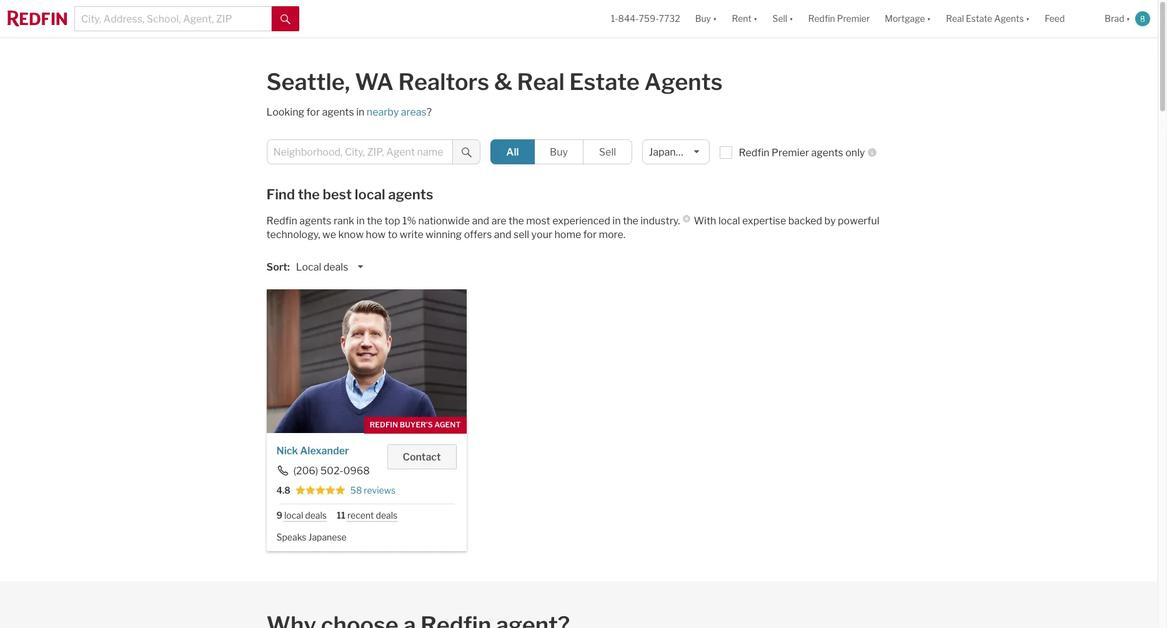 Task type: describe. For each thing, give the bounding box(es) containing it.
agent
[[435, 420, 461, 430]]

redfin for redfin premier agents only
[[739, 147, 770, 159]]

0 vertical spatial for
[[307, 106, 320, 118]]

?
[[427, 106, 432, 118]]

buy for buy
[[550, 146, 568, 158]]

local for 9 local deals
[[284, 510, 303, 521]]

the up sell
[[509, 215, 525, 227]]

wa
[[355, 68, 394, 96]]

seattle, wa realtors & real estate agents
[[267, 68, 723, 96]]

buy ▾ button
[[696, 0, 717, 38]]

redfin agents rank in the top 1% nationwide and are the most experienced in the industry.
[[267, 215, 681, 227]]

recent
[[348, 510, 374, 521]]

0 horizontal spatial japanese
[[309, 532, 347, 543]]

mortgage ▾
[[886, 13, 932, 24]]

mortgage ▾ button
[[878, 0, 939, 38]]

in up more.
[[613, 215, 621, 227]]

1 vertical spatial agents
[[645, 68, 723, 96]]

submit search image
[[462, 147, 472, 157]]

with
[[694, 215, 717, 227]]

best
[[323, 186, 352, 203]]

all
[[507, 146, 519, 158]]

nick alexander
[[277, 445, 349, 457]]

City, Address, School, Agent, ZIP search field
[[74, 6, 272, 31]]

backed
[[789, 215, 823, 227]]

redfin buyer's agent
[[370, 420, 461, 430]]

rank
[[334, 215, 355, 227]]

brad ▾
[[1106, 13, 1131, 24]]

feed
[[1046, 13, 1066, 24]]

with local expertise backed by powerful technology, we know how to write winning offers and sell your home for more.
[[267, 215, 880, 241]]

▾ for mortgage ▾
[[928, 13, 932, 24]]

deals for 11 recent deals
[[376, 510, 398, 521]]

nearby areas link
[[367, 106, 427, 118]]

sell ▾ button
[[766, 0, 801, 38]]

winning
[[426, 229, 462, 241]]

photo of nick alexander image
[[267, 289, 467, 433]]

industry.
[[641, 215, 681, 227]]

realtors
[[399, 68, 490, 96]]

buyer's
[[400, 420, 433, 430]]

nationwide
[[419, 215, 470, 227]]

premier for redfin premier agents only
[[772, 147, 810, 159]]

by
[[825, 215, 836, 227]]

1%
[[403, 215, 416, 227]]

home
[[555, 229, 582, 241]]

(206)
[[294, 465, 318, 477]]

top
[[385, 215, 401, 227]]

expertise
[[743, 215, 787, 227]]

▾ for sell ▾
[[790, 13, 794, 24]]

in for rank
[[357, 215, 365, 227]]

areas
[[401, 106, 427, 118]]

redfin premier agents only
[[739, 147, 866, 159]]

contact
[[403, 451, 441, 463]]

are
[[492, 215, 507, 227]]

the up more.
[[623, 215, 639, 227]]

mortgage ▾ button
[[886, 0, 932, 38]]

11 recent deals
[[337, 510, 398, 521]]

1 horizontal spatial japanese
[[649, 146, 693, 158]]

7732
[[659, 13, 681, 24]]

premier for redfin premier
[[838, 13, 871, 24]]

only
[[846, 147, 866, 159]]

rent
[[732, 13, 752, 24]]

looking for agents in nearby areas ?
[[267, 106, 432, 118]]

9 local deals
[[277, 510, 327, 521]]

deals right the local at the top left of page
[[324, 261, 348, 273]]

local
[[296, 261, 322, 273]]

real estate agents ▾ button
[[939, 0, 1038, 38]]

nick
[[277, 445, 298, 457]]

real inside "link"
[[947, 13, 965, 24]]

rating 4.8 out of 5 element
[[296, 485, 346, 496]]

sell ▾ button
[[773, 0, 794, 38]]

redfin
[[370, 420, 398, 430]]

sell
[[514, 229, 530, 241]]

brad
[[1106, 13, 1125, 24]]

looking
[[267, 106, 305, 118]]

contact button
[[387, 445, 457, 470]]

buy ▾
[[696, 13, 717, 24]]

buy ▾ button
[[688, 0, 725, 38]]

redfin premier button
[[801, 0, 878, 38]]

agents up '1%'
[[388, 186, 434, 203]]

redfin premier
[[809, 13, 871, 24]]

offers
[[464, 229, 492, 241]]



Task type: vqa. For each thing, say whether or not it's contained in the screenshot.
Favorite this home image
no



Task type: locate. For each thing, give the bounding box(es) containing it.
0 vertical spatial buy
[[696, 13, 712, 24]]

and inside with local expertise backed by powerful technology, we know how to write winning offers and sell your home for more.
[[494, 229, 512, 241]]

the
[[298, 186, 320, 203], [367, 215, 383, 227], [509, 215, 525, 227], [623, 215, 639, 227]]

real right mortgage ▾
[[947, 13, 965, 24]]

2 vertical spatial redfin
[[267, 215, 297, 227]]

for right looking in the left of the page
[[307, 106, 320, 118]]

▾ for rent ▾
[[754, 13, 758, 24]]

58
[[351, 485, 362, 496]]

844-
[[619, 13, 639, 24]]

rent ▾ button
[[725, 0, 766, 38]]

1 vertical spatial local
[[719, 215, 741, 227]]

0 vertical spatial real
[[947, 13, 965, 24]]

1-844-759-7732
[[611, 13, 681, 24]]

find the best local agents
[[267, 186, 434, 203]]

local right the 9
[[284, 510, 303, 521]]

and
[[472, 215, 490, 227], [494, 229, 512, 241]]

0 horizontal spatial real
[[517, 68, 565, 96]]

estate
[[967, 13, 993, 24], [570, 68, 640, 96]]

redfin for redfin agents rank in the top 1% nationwide and are the most experienced in the industry.
[[267, 215, 297, 227]]

sort:
[[267, 261, 290, 273]]

your
[[532, 229, 553, 241]]

0 vertical spatial premier
[[838, 13, 871, 24]]

in for agents
[[357, 106, 365, 118]]

1 horizontal spatial redfin
[[739, 147, 770, 159]]

real estate agents ▾ link
[[947, 0, 1031, 38]]

0968
[[344, 465, 370, 477]]

0 vertical spatial redfin
[[809, 13, 836, 24]]

deals for 9 local deals
[[305, 510, 327, 521]]

2 ▾ from the left
[[754, 13, 758, 24]]

0 vertical spatial agents
[[995, 13, 1025, 24]]

agents left only
[[812, 147, 844, 159]]

&
[[494, 68, 513, 96]]

more.
[[599, 229, 626, 241]]

58 reviews
[[351, 485, 396, 496]]

the right find in the top of the page
[[298, 186, 320, 203]]

for down experienced
[[584, 229, 597, 241]]

0 vertical spatial sell
[[773, 13, 788, 24]]

in right rank
[[357, 215, 365, 227]]

alexander
[[300, 445, 349, 457]]

mortgage
[[886, 13, 926, 24]]

nick alexander link
[[277, 445, 349, 457]]

buy inside dropdown button
[[696, 13, 712, 24]]

real estate agents ▾
[[947, 13, 1031, 24]]

find
[[267, 186, 295, 203]]

agents down seattle,
[[322, 106, 354, 118]]

759-
[[639, 13, 659, 24]]

we
[[323, 229, 336, 241]]

redfin inside button
[[809, 13, 836, 24]]

1 vertical spatial buy
[[550, 146, 568, 158]]

local inside with local expertise backed by powerful technology, we know how to write winning offers and sell your home for more.
[[719, 215, 741, 227]]

▾ inside "link"
[[1027, 13, 1031, 24]]

Sell radio
[[584, 139, 632, 164]]

buy
[[696, 13, 712, 24], [550, 146, 568, 158]]

(206) 502-0968
[[294, 465, 370, 477]]

experienced
[[553, 215, 611, 227]]

1 horizontal spatial buy
[[696, 13, 712, 24]]

submit search image
[[281, 14, 291, 24]]

1 horizontal spatial for
[[584, 229, 597, 241]]

and up the offers
[[472, 215, 490, 227]]

▾ left rent
[[713, 13, 717, 24]]

reviews
[[364, 485, 396, 496]]

the up how
[[367, 215, 383, 227]]

real right &
[[517, 68, 565, 96]]

0 horizontal spatial redfin
[[267, 215, 297, 227]]

4.8
[[277, 485, 291, 496]]

sell inside sell ▾ dropdown button
[[773, 13, 788, 24]]

local right best at the top left
[[355, 186, 386, 203]]

1 horizontal spatial agents
[[995, 13, 1025, 24]]

buy right "7732"
[[696, 13, 712, 24]]

in left nearby on the left of the page
[[357, 106, 365, 118]]

agents
[[322, 106, 354, 118], [812, 147, 844, 159], [388, 186, 434, 203], [300, 215, 332, 227]]

0 vertical spatial local
[[355, 186, 386, 203]]

how
[[366, 229, 386, 241]]

buy inside radio
[[550, 146, 568, 158]]

user photo image
[[1136, 11, 1151, 26]]

feed button
[[1038, 0, 1098, 38]]

agents
[[995, 13, 1025, 24], [645, 68, 723, 96]]

sell right rent ▾
[[773, 13, 788, 24]]

agents inside real estate agents ▾ "link"
[[995, 13, 1025, 24]]

0 horizontal spatial estate
[[570, 68, 640, 96]]

2 horizontal spatial local
[[719, 215, 741, 227]]

premier inside button
[[838, 13, 871, 24]]

know
[[339, 229, 364, 241]]

seattle,
[[267, 68, 350, 96]]

1 vertical spatial and
[[494, 229, 512, 241]]

0 horizontal spatial premier
[[772, 147, 810, 159]]

0 horizontal spatial for
[[307, 106, 320, 118]]

Buy radio
[[534, 139, 584, 164]]

powerful
[[838, 215, 880, 227]]

1 vertical spatial japanese
[[309, 532, 347, 543]]

502-
[[321, 465, 344, 477]]

speaks japanese
[[277, 532, 347, 543]]

▾ for buy ▾
[[713, 13, 717, 24]]

▾ right rent ▾
[[790, 13, 794, 24]]

1 horizontal spatial sell
[[773, 13, 788, 24]]

most
[[527, 215, 551, 227]]

2 horizontal spatial redfin
[[809, 13, 836, 24]]

0 horizontal spatial buy
[[550, 146, 568, 158]]

for inside with local expertise backed by powerful technology, we know how to write winning offers and sell your home for more.
[[584, 229, 597, 241]]

sell for sell
[[600, 146, 617, 158]]

1 vertical spatial real
[[517, 68, 565, 96]]

0 horizontal spatial sell
[[600, 146, 617, 158]]

rent ▾
[[732, 13, 758, 24]]

rent ▾ button
[[732, 0, 758, 38]]

1 horizontal spatial estate
[[967, 13, 993, 24]]

sell for sell ▾
[[773, 13, 788, 24]]

▾ right brad
[[1127, 13, 1131, 24]]

4 ▾ from the left
[[928, 13, 932, 24]]

▾ for brad ▾
[[1127, 13, 1131, 24]]

3 ▾ from the left
[[790, 13, 794, 24]]

▾ left feed
[[1027, 13, 1031, 24]]

to
[[388, 229, 398, 241]]

0 horizontal spatial local
[[284, 510, 303, 521]]

▾ right rent
[[754, 13, 758, 24]]

local right with
[[719, 215, 741, 227]]

2 vertical spatial local
[[284, 510, 303, 521]]

(206) 502-0968 button
[[277, 465, 371, 477]]

technology,
[[267, 229, 321, 241]]

1-844-759-7732 link
[[611, 13, 681, 24]]

deals up speaks japanese
[[305, 510, 327, 521]]

0 vertical spatial and
[[472, 215, 490, 227]]

sell ▾
[[773, 13, 794, 24]]

All radio
[[491, 139, 535, 164]]

sell right buy radio
[[600, 146, 617, 158]]

▾ right mortgage
[[928, 13, 932, 24]]

1 ▾ from the left
[[713, 13, 717, 24]]

disclaimer image
[[683, 215, 691, 223]]

option group
[[491, 139, 632, 164]]

local deals
[[296, 261, 348, 273]]

agents up we
[[300, 215, 332, 227]]

nearby
[[367, 106, 399, 118]]

speaks
[[277, 532, 307, 543]]

1 horizontal spatial real
[[947, 13, 965, 24]]

for
[[307, 106, 320, 118], [584, 229, 597, 241]]

5 ▾ from the left
[[1027, 13, 1031, 24]]

0 vertical spatial estate
[[967, 13, 993, 24]]

Neighborhood, City, ZIP, Agent name search field
[[267, 139, 453, 164]]

1 horizontal spatial premier
[[838, 13, 871, 24]]

deals down "reviews"
[[376, 510, 398, 521]]

write
[[400, 229, 424, 241]]

9
[[277, 510, 283, 521]]

6 ▾ from the left
[[1127, 13, 1131, 24]]

1 horizontal spatial and
[[494, 229, 512, 241]]

1 vertical spatial sell
[[600, 146, 617, 158]]

real
[[947, 13, 965, 24], [517, 68, 565, 96]]

1 vertical spatial redfin
[[739, 147, 770, 159]]

estate inside "link"
[[967, 13, 993, 24]]

and down are at the top
[[494, 229, 512, 241]]

redfin for redfin premier
[[809, 13, 836, 24]]

deals
[[324, 261, 348, 273], [305, 510, 327, 521], [376, 510, 398, 521]]

local
[[355, 186, 386, 203], [719, 215, 741, 227], [284, 510, 303, 521]]

sell inside sell option
[[600, 146, 617, 158]]

japanese
[[649, 146, 693, 158], [309, 532, 347, 543]]

1 horizontal spatial local
[[355, 186, 386, 203]]

1 vertical spatial estate
[[570, 68, 640, 96]]

1 vertical spatial for
[[584, 229, 597, 241]]

1 vertical spatial premier
[[772, 147, 810, 159]]

buy right all
[[550, 146, 568, 158]]

buy for buy ▾
[[696, 13, 712, 24]]

0 horizontal spatial agents
[[645, 68, 723, 96]]

0 horizontal spatial and
[[472, 215, 490, 227]]

0 vertical spatial japanese
[[649, 146, 693, 158]]

option group containing all
[[491, 139, 632, 164]]

11
[[337, 510, 346, 521]]

1-
[[611, 13, 619, 24]]

local for with local expertise backed by powerful technology, we know how to write winning offers and sell your home for more.
[[719, 215, 741, 227]]

redfin
[[809, 13, 836, 24], [739, 147, 770, 159], [267, 215, 297, 227]]



